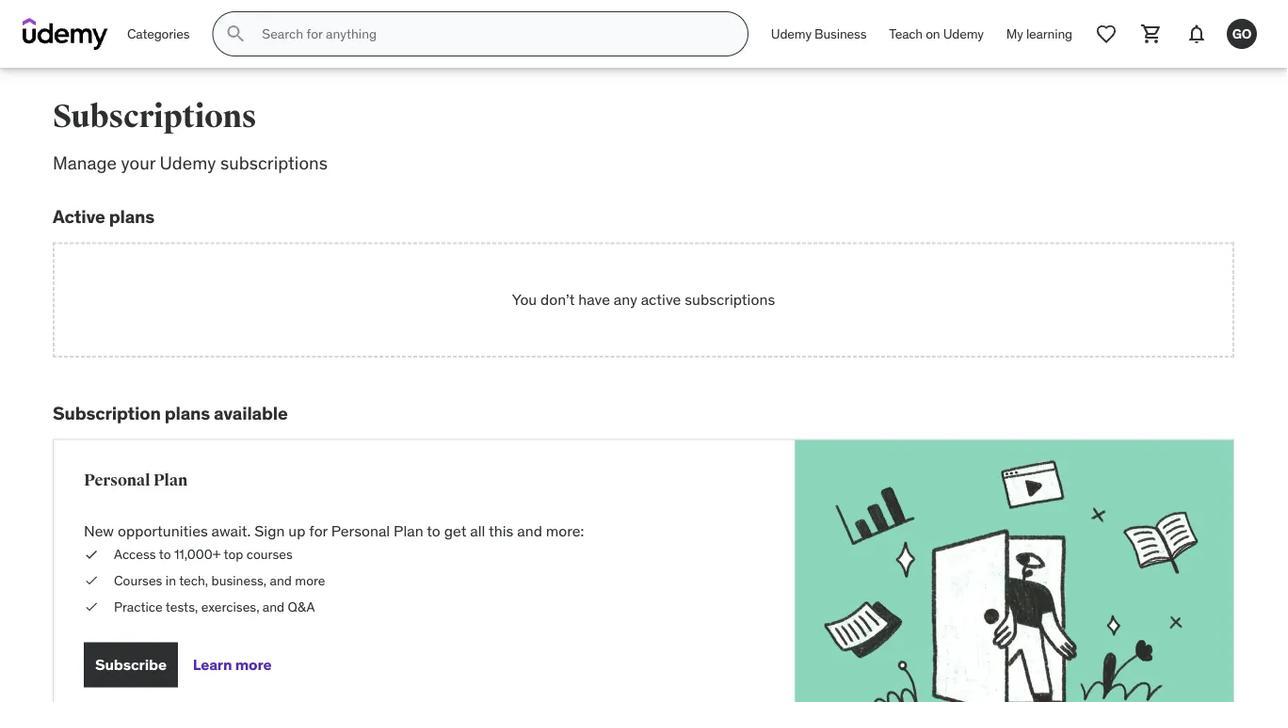 Task type: vqa. For each thing, say whether or not it's contained in the screenshot.
XSMALL 'icon' for Courses
yes



Task type: describe. For each thing, give the bounding box(es) containing it.
courses in tech, business, and more
[[114, 573, 326, 589]]

new
[[84, 522, 114, 541]]

subscription
[[53, 402, 161, 425]]

udemy business
[[772, 25, 867, 42]]

1 horizontal spatial more
[[295, 573, 326, 589]]

plans for active
[[109, 205, 155, 228]]

xsmall image for courses
[[84, 572, 99, 591]]

any
[[614, 290, 638, 309]]

0 vertical spatial plan
[[153, 471, 188, 490]]

you don't have any active subscriptions
[[512, 290, 776, 309]]

in
[[166, 573, 176, 589]]

practice
[[114, 599, 163, 615]]

my learning link
[[996, 11, 1084, 57]]

access to 11,000+ top courses
[[114, 547, 293, 563]]

practice tests, exercises, and q&a
[[114, 599, 315, 615]]

business
[[815, 25, 867, 42]]

manage
[[53, 152, 117, 174]]

sign
[[255, 522, 285, 541]]

categories
[[127, 25, 190, 42]]

my
[[1007, 25, 1024, 42]]

subscription plans available
[[53, 402, 288, 425]]

0 vertical spatial subscriptions
[[220, 152, 328, 174]]

submit search image
[[225, 23, 247, 45]]

learn more link
[[193, 643, 272, 688]]

don't
[[541, 290, 575, 309]]

subscribe button
[[84, 643, 178, 688]]

0 vertical spatial to
[[427, 522, 441, 541]]

your
[[121, 152, 155, 174]]

1 horizontal spatial udemy
[[772, 25, 812, 42]]

new opportunities await. sign up for personal plan to get all this and more:
[[84, 522, 585, 541]]

xsmall image for access
[[84, 546, 99, 565]]

subscriptions
[[53, 97, 257, 136]]

teach on udemy link
[[878, 11, 996, 57]]

have
[[579, 290, 610, 309]]

learn
[[193, 656, 232, 675]]

1 vertical spatial and
[[270, 573, 292, 589]]

up
[[289, 522, 306, 541]]

xsmall image for practice
[[84, 598, 99, 617]]

notifications image
[[1186, 23, 1209, 45]]

learn more
[[193, 656, 272, 675]]

get
[[444, 522, 467, 541]]

on
[[926, 25, 941, 42]]

this
[[489, 522, 514, 541]]

access
[[114, 547, 156, 563]]



Task type: locate. For each thing, give the bounding box(es) containing it.
and down courses
[[270, 573, 292, 589]]

1 horizontal spatial personal
[[331, 522, 390, 541]]

personal right for at the left bottom of page
[[331, 522, 390, 541]]

1 vertical spatial to
[[159, 547, 171, 563]]

plans
[[109, 205, 155, 228], [165, 402, 210, 425]]

to
[[427, 522, 441, 541], [159, 547, 171, 563]]

active
[[641, 290, 682, 309]]

2 vertical spatial and
[[263, 599, 285, 615]]

plans left available
[[165, 402, 210, 425]]

xsmall image left the practice
[[84, 598, 99, 617]]

teach on udemy
[[890, 25, 984, 42]]

1 horizontal spatial plan
[[394, 522, 424, 541]]

plans right active
[[109, 205, 155, 228]]

courses
[[247, 547, 293, 563]]

more:
[[546, 522, 585, 541]]

2 horizontal spatial udemy
[[944, 25, 984, 42]]

plan up opportunities
[[153, 471, 188, 490]]

udemy left business
[[772, 25, 812, 42]]

udemy for manage your udemy subscriptions
[[160, 152, 216, 174]]

11,000+
[[174, 547, 221, 563]]

1 vertical spatial plans
[[165, 402, 210, 425]]

2 xsmall image from the top
[[84, 572, 99, 591]]

more right learn on the left bottom of the page
[[235, 656, 272, 675]]

1 vertical spatial personal
[[331, 522, 390, 541]]

0 horizontal spatial subscriptions
[[220, 152, 328, 174]]

personal up new
[[84, 471, 150, 490]]

wishlist image
[[1096, 23, 1118, 45]]

xsmall image
[[84, 546, 99, 565], [84, 572, 99, 591], [84, 598, 99, 617]]

3 xsmall image from the top
[[84, 598, 99, 617]]

0 vertical spatial more
[[295, 573, 326, 589]]

1 vertical spatial subscriptions
[[685, 290, 776, 309]]

personal plan
[[84, 471, 188, 490]]

teach
[[890, 25, 923, 42]]

categories button
[[116, 11, 201, 57]]

for
[[309, 522, 328, 541]]

1 vertical spatial xsmall image
[[84, 572, 99, 591]]

all
[[470, 522, 486, 541]]

learning
[[1027, 25, 1073, 42]]

manage your udemy subscriptions
[[53, 152, 328, 174]]

1 vertical spatial plan
[[394, 522, 424, 541]]

active plans
[[53, 205, 155, 228]]

1 xsmall image from the top
[[84, 546, 99, 565]]

xsmall image left courses on the bottom left
[[84, 572, 99, 591]]

plans for subscription
[[165, 402, 210, 425]]

plan
[[153, 471, 188, 490], [394, 522, 424, 541]]

udemy image
[[23, 18, 108, 50]]

plan left the get at the left of page
[[394, 522, 424, 541]]

q&a
[[288, 599, 315, 615]]

business,
[[212, 573, 267, 589]]

0 vertical spatial and
[[517, 522, 543, 541]]

exercises,
[[201, 599, 260, 615]]

0 horizontal spatial plan
[[153, 471, 188, 490]]

active
[[53, 205, 105, 228]]

1 horizontal spatial to
[[427, 522, 441, 541]]

0 vertical spatial xsmall image
[[84, 546, 99, 565]]

courses
[[114, 573, 162, 589]]

top
[[224, 547, 243, 563]]

subscribe
[[95, 656, 167, 675]]

to down opportunities
[[159, 547, 171, 563]]

1 horizontal spatial subscriptions
[[685, 290, 776, 309]]

opportunities
[[118, 522, 208, 541]]

and right this on the left bottom of page
[[517, 522, 543, 541]]

subscriptions
[[220, 152, 328, 174], [685, 290, 776, 309]]

more
[[295, 573, 326, 589], [235, 656, 272, 675]]

and left q&a
[[263, 599, 285, 615]]

to left the get at the left of page
[[427, 522, 441, 541]]

xsmall image down new
[[84, 546, 99, 565]]

udemy
[[772, 25, 812, 42], [944, 25, 984, 42], [160, 152, 216, 174]]

more up q&a
[[295, 573, 326, 589]]

tech,
[[179, 573, 208, 589]]

0 horizontal spatial udemy
[[160, 152, 216, 174]]

0 horizontal spatial plans
[[109, 205, 155, 228]]

udemy right your
[[160, 152, 216, 174]]

udemy business link
[[760, 11, 878, 57]]

tests,
[[166, 599, 198, 615]]

0 horizontal spatial more
[[235, 656, 272, 675]]

udemy for teach on udemy
[[944, 25, 984, 42]]

2 vertical spatial xsmall image
[[84, 598, 99, 617]]

and
[[517, 522, 543, 541], [270, 573, 292, 589], [263, 599, 285, 615]]

0 horizontal spatial to
[[159, 547, 171, 563]]

0 vertical spatial personal
[[84, 471, 150, 490]]

0 vertical spatial plans
[[109, 205, 155, 228]]

Search for anything text field
[[258, 18, 725, 50]]

1 vertical spatial more
[[235, 656, 272, 675]]

available
[[214, 402, 288, 425]]

my learning
[[1007, 25, 1073, 42]]

go link
[[1220, 11, 1265, 57]]

0 horizontal spatial personal
[[84, 471, 150, 490]]

shopping cart with 0 items image
[[1141, 23, 1164, 45]]

await.
[[212, 522, 251, 541]]

1 horizontal spatial plans
[[165, 402, 210, 425]]

go
[[1233, 25, 1252, 42]]

you
[[512, 290, 537, 309]]

personal
[[84, 471, 150, 490], [331, 522, 390, 541]]

udemy right "on"
[[944, 25, 984, 42]]



